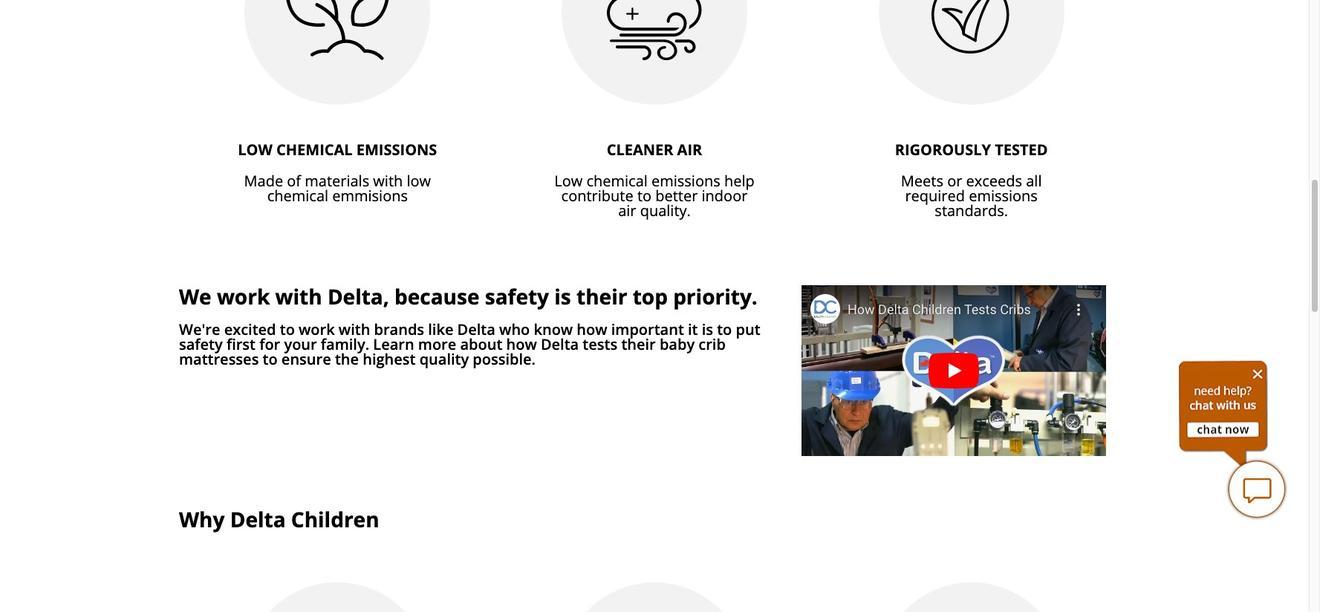 Task type: vqa. For each thing, say whether or not it's contained in the screenshot.
Party
no



Task type: locate. For each thing, give the bounding box(es) containing it.
how right know
[[577, 319, 607, 340]]

0 horizontal spatial how
[[506, 334, 537, 354]]

materials
[[305, 171, 369, 191]]

about
[[460, 334, 503, 354]]

1 horizontal spatial low
[[554, 171, 583, 191]]

with inside made of materials with low chemical emmisions
[[373, 171, 403, 191]]

delta right why
[[230, 505, 286, 533]]

chemical inside low chemical emissions help contribute to better indoor air quality.
[[587, 171, 648, 191]]

emissions down tested
[[969, 185, 1038, 206]]

know
[[534, 319, 573, 340]]

brands
[[374, 319, 424, 340]]

their inside we're excited to work with brands like delta who know how important it is to put safety first for your family. learn more about how delta tests their baby crib mattresses to ensure the highest quality possible.
[[621, 334, 656, 354]]

1 horizontal spatial safety
[[485, 282, 549, 310]]

1 horizontal spatial delta
[[457, 319, 496, 340]]

chat bubble mobile view image
[[1227, 460, 1287, 519]]

why delta children
[[179, 505, 379, 533]]

1 horizontal spatial emissions
[[969, 185, 1038, 206]]

to
[[637, 185, 652, 206], [280, 319, 295, 340], [717, 319, 732, 340], [263, 349, 278, 369]]

0 vertical spatial safety
[[485, 282, 549, 310]]

chemical down low chemical emissions
[[267, 185, 328, 206]]

how right 'about'
[[506, 334, 537, 354]]

with up your
[[275, 282, 322, 310]]

to right air
[[637, 185, 652, 206]]

1 vertical spatial is
[[702, 319, 713, 340]]

low inside low chemical emissions help contribute to better indoor air quality.
[[554, 171, 583, 191]]

standards.
[[935, 200, 1008, 220]]

more
[[418, 334, 456, 354]]

or
[[947, 171, 962, 191]]

emissions down air
[[652, 171, 721, 191]]

possible.
[[473, 349, 536, 369]]

their
[[577, 282, 627, 310], [621, 334, 656, 354]]

with
[[373, 171, 403, 191], [275, 282, 322, 310], [339, 319, 370, 340]]

1 horizontal spatial work
[[299, 319, 335, 340]]

of
[[287, 171, 301, 191]]

with left low at the left top of the page
[[373, 171, 403, 191]]

1 horizontal spatial with
[[339, 319, 370, 340]]

we're excited to work with brands like delta who know how important it is to put safety first for your family. learn more about how delta tests their baby crib mattresses to ensure the highest quality possible.
[[179, 319, 761, 369]]

crib
[[699, 334, 726, 354]]

their up tests
[[577, 282, 627, 310]]

learn
[[373, 334, 414, 354]]

mattresses
[[179, 349, 259, 369]]

delta down "we work with delta, because safety is their top priority."
[[457, 319, 496, 340]]

work up excited
[[217, 282, 270, 310]]

delta
[[457, 319, 496, 340], [541, 334, 579, 354], [230, 505, 286, 533]]

air
[[618, 200, 636, 220]]

chemical up "of"
[[276, 140, 353, 160]]

cleaner
[[607, 140, 674, 160]]

0 horizontal spatial low
[[238, 140, 273, 160]]

delta left tests
[[541, 334, 579, 354]]

emmisions
[[332, 185, 408, 206]]

work
[[217, 282, 270, 310], [299, 319, 335, 340]]

0 horizontal spatial emissions
[[652, 171, 721, 191]]

it
[[688, 319, 698, 340]]

because
[[395, 282, 480, 310]]

safety left 'first'
[[179, 334, 223, 354]]

1 horizontal spatial is
[[702, 319, 713, 340]]

first
[[227, 334, 256, 354]]

safety inside we're excited to work with brands like delta who know how important it is to put safety first for your family. learn more about how delta tests their baby crib mattresses to ensure the highest quality possible.
[[179, 334, 223, 354]]

chemical up air
[[587, 171, 648, 191]]

0 vertical spatial low
[[238, 140, 273, 160]]

1 vertical spatial with
[[275, 282, 322, 310]]

is right it
[[702, 319, 713, 340]]

low for low chemical emissions help contribute to better indoor air quality.
[[554, 171, 583, 191]]

emissions
[[357, 140, 437, 160]]

how
[[577, 319, 607, 340], [506, 334, 537, 354]]

is up know
[[555, 282, 571, 310]]

emissions
[[652, 171, 721, 191], [969, 185, 1038, 206]]

safety
[[485, 282, 549, 310], [179, 334, 223, 354]]

work up ensure
[[299, 319, 335, 340]]

0 horizontal spatial safety
[[179, 334, 223, 354]]

children
[[291, 505, 379, 533]]

with inside we're excited to work with brands like delta who know how important it is to put safety first for your family. learn more about how delta tests their baby crib mattresses to ensure the highest quality possible.
[[339, 319, 370, 340]]

low
[[407, 171, 431, 191]]

their right tests
[[621, 334, 656, 354]]

dialogue message for liveperson image
[[1179, 360, 1268, 467]]

low
[[238, 140, 273, 160], [554, 171, 583, 191]]

0 vertical spatial work
[[217, 282, 270, 310]]

for
[[259, 334, 280, 354]]

chemical
[[276, 140, 353, 160], [587, 171, 648, 191], [267, 185, 328, 206]]

with up the
[[339, 319, 370, 340]]

contribute
[[561, 185, 634, 206]]

0 vertical spatial is
[[555, 282, 571, 310]]

0 vertical spatial their
[[577, 282, 627, 310]]

safety up who
[[485, 282, 549, 310]]

tests
[[583, 334, 618, 354]]

2 horizontal spatial with
[[373, 171, 403, 191]]

0 vertical spatial with
[[373, 171, 403, 191]]

rigorously tested
[[895, 140, 1048, 160]]

baby
[[660, 334, 695, 354]]

0 horizontal spatial with
[[275, 282, 322, 310]]

low chemical emissions
[[238, 140, 437, 160]]

better
[[656, 185, 698, 206]]

1 vertical spatial work
[[299, 319, 335, 340]]

is
[[555, 282, 571, 310], [702, 319, 713, 340]]

1 vertical spatial safety
[[179, 334, 223, 354]]

1 vertical spatial their
[[621, 334, 656, 354]]

0 horizontal spatial is
[[555, 282, 571, 310]]

1 vertical spatial low
[[554, 171, 583, 191]]

2 vertical spatial with
[[339, 319, 370, 340]]

family.
[[321, 334, 369, 354]]



Task type: describe. For each thing, give the bounding box(es) containing it.
is inside we're excited to work with brands like delta who know how important it is to put safety first for your family. learn more about how delta tests their baby crib mattresses to ensure the highest quality possible.
[[702, 319, 713, 340]]

0 horizontal spatial work
[[217, 282, 270, 310]]

emissions inside the meets or exceeds all required emissions standards.
[[969, 185, 1038, 206]]

delta,
[[328, 282, 389, 310]]

meets
[[901, 171, 944, 191]]

quality.
[[640, 200, 691, 220]]

meets or exceeds all required emissions standards.
[[901, 171, 1042, 220]]

top
[[633, 282, 668, 310]]

to left put
[[717, 319, 732, 340]]

indoor
[[702, 185, 748, 206]]

low chemical emissions help contribute to better indoor air quality.
[[554, 171, 755, 220]]

highest
[[363, 349, 416, 369]]

we work with delta, because safety is their top priority.
[[179, 282, 758, 310]]

to right 'first'
[[263, 349, 278, 369]]

the
[[335, 349, 359, 369]]

quality
[[420, 349, 469, 369]]

like
[[428, 319, 454, 340]]

low for low chemical emissions
[[238, 140, 273, 160]]

work inside we're excited to work with brands like delta who know how important it is to put safety first for your family. learn more about how delta tests their baby crib mattresses to ensure the highest quality possible.
[[299, 319, 335, 340]]

to up ensure
[[280, 319, 295, 340]]

emissions inside low chemical emissions help contribute to better indoor air quality.
[[652, 171, 721, 191]]

required
[[905, 185, 965, 206]]

we're
[[179, 319, 220, 340]]

important
[[611, 319, 684, 340]]

why
[[179, 505, 225, 533]]

priority.
[[673, 282, 758, 310]]

made
[[244, 171, 283, 191]]

ensure
[[282, 349, 331, 369]]

your
[[284, 334, 317, 354]]

air
[[677, 140, 702, 160]]

who
[[499, 319, 530, 340]]

chemical inside made of materials with low chemical emmisions
[[267, 185, 328, 206]]

cleaner air
[[607, 140, 702, 160]]

chemical for emissions
[[587, 171, 648, 191]]

excited
[[224, 319, 276, 340]]

help
[[724, 171, 755, 191]]

to inside low chemical emissions help contribute to better indoor air quality.
[[637, 185, 652, 206]]

chemical for emissions
[[276, 140, 353, 160]]

we
[[179, 282, 211, 310]]

exceeds
[[966, 171, 1022, 191]]

tested
[[995, 140, 1048, 160]]

all
[[1026, 171, 1042, 191]]

1 horizontal spatial how
[[577, 319, 607, 340]]

put
[[736, 319, 761, 340]]

rigorously
[[895, 140, 991, 160]]

2 horizontal spatial delta
[[541, 334, 579, 354]]

made of materials with low chemical emmisions
[[244, 171, 431, 206]]

0 horizontal spatial delta
[[230, 505, 286, 533]]



